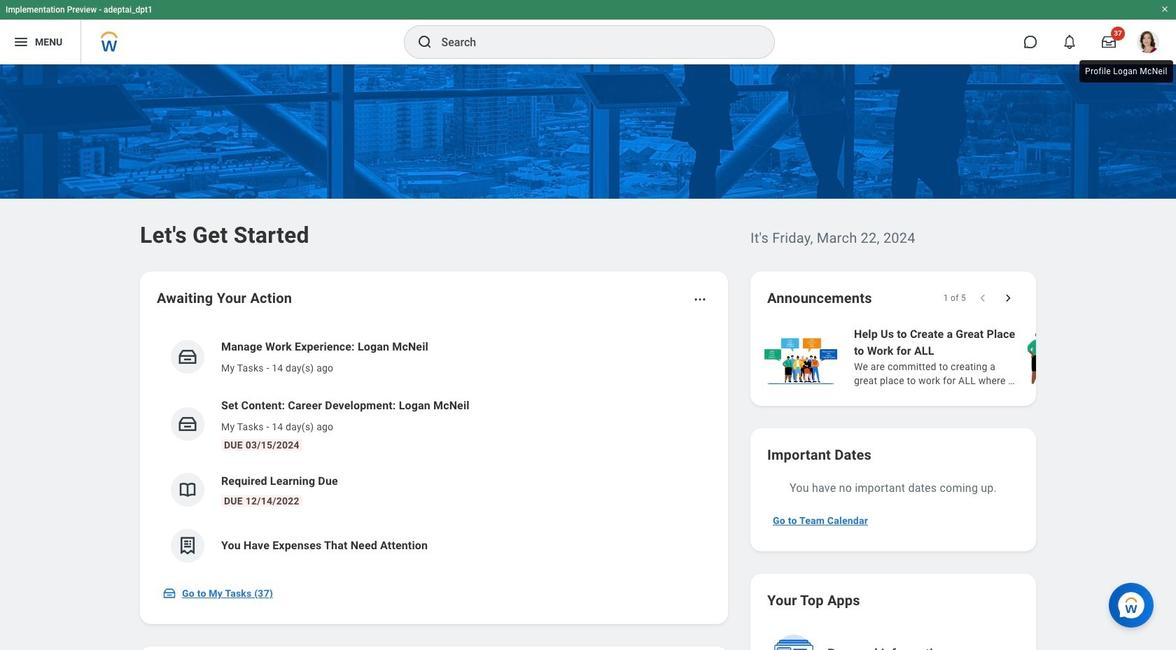 Task type: describe. For each thing, give the bounding box(es) containing it.
related actions image
[[693, 293, 707, 307]]

0 horizontal spatial list
[[157, 328, 712, 574]]

inbox image
[[177, 414, 198, 435]]

profile logan mcneil image
[[1137, 31, 1160, 56]]

book open image
[[177, 480, 198, 501]]

chevron right small image
[[1002, 291, 1016, 305]]

close environment banner image
[[1161, 5, 1170, 13]]



Task type: locate. For each thing, give the bounding box(es) containing it.
1 horizontal spatial inbox image
[[177, 347, 198, 368]]

1 horizontal spatial list
[[762, 325, 1177, 389]]

tooltip
[[1077, 57, 1176, 85]]

inbox large image
[[1102, 35, 1116, 49]]

notifications large image
[[1063, 35, 1077, 49]]

inbox image
[[177, 347, 198, 368], [162, 587, 176, 601]]

chevron left small image
[[976, 291, 990, 305]]

0 horizontal spatial inbox image
[[162, 587, 176, 601]]

dashboard expenses image
[[177, 536, 198, 557]]

justify image
[[13, 34, 29, 50]]

list
[[762, 325, 1177, 389], [157, 328, 712, 574]]

banner
[[0, 0, 1177, 64]]

status
[[944, 293, 967, 304]]

main content
[[0, 64, 1177, 651]]

1 vertical spatial inbox image
[[162, 587, 176, 601]]

0 vertical spatial inbox image
[[177, 347, 198, 368]]

search image
[[416, 34, 433, 50]]

Search Workday  search field
[[442, 27, 746, 57]]



Task type: vqa. For each thing, say whether or not it's contained in the screenshot.
-
no



